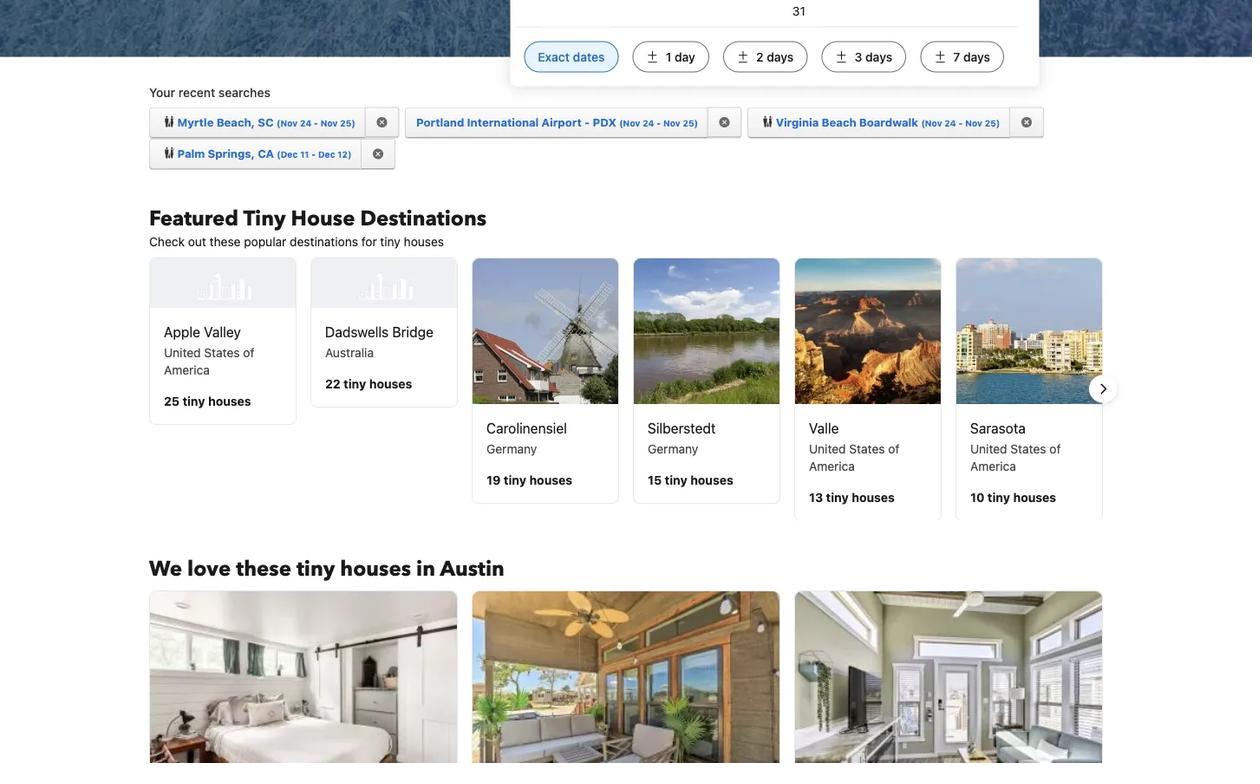 Task type: describe. For each thing, give the bounding box(es) containing it.
10 tiny houses
[[970, 490, 1056, 504]]

family image for myrtle beach, sc
[[165, 116, 174, 127]]

22 tiny houses
[[325, 376, 412, 391]]

exact dates
[[538, 49, 605, 64]]

portland international airport - pdx (nov 24 - nov 25)
[[416, 115, 698, 128]]

silberstedt section
[[633, 257, 780, 503]]

days for 2 days
[[767, 49, 794, 64]]

palm springs, ca (dec 11 - dec 12)
[[174, 147, 352, 160]]

11
[[300, 149, 309, 159]]

next image
[[1092, 378, 1113, 399]]

tiny for valle
[[826, 490, 849, 504]]

- inside virginia beach boardwalk (nov 24 - nov 25)
[[958, 118, 963, 128]]

- left pdx at the left top of page
[[584, 115, 590, 128]]

24 inside portland international airport - pdx (nov 24 - nov 25)
[[643, 118, 654, 128]]

featured tiny house destinations region
[[135, 257, 1117, 520]]

carolinensiel image
[[473, 258, 618, 403]]

carolinensiel germany
[[486, 419, 567, 455]]

10
[[970, 490, 984, 504]]

1 vertical spatial these
[[236, 555, 291, 583]]

22
[[325, 376, 341, 391]]

springs, ca
[[208, 147, 274, 160]]

your recent searches
[[149, 85, 270, 99]]

tiny inside featured tiny house destinations check out these popular destinations for tiny houses
[[380, 234, 400, 248]]

virginia beach boardwalk
 - remove this item from your recent searches image
[[1020, 116, 1033, 128]]

nov inside myrtle beach, sc (nov 24 - nov 25)
[[321, 118, 338, 128]]

house
[[291, 204, 355, 233]]

- inside "palm springs, ca (dec 11 - dec 12)"
[[311, 149, 316, 159]]

for
[[361, 234, 377, 248]]

moonshine cottage eastside charm tiny home image
[[150, 591, 457, 763]]

3 days
[[855, 49, 892, 64]]

palm
[[177, 147, 205, 160]]

houses inside featured tiny house destinations check out these popular destinations for tiny houses
[[404, 234, 444, 248]]

out
[[188, 234, 206, 248]]

tiny for sarasota
[[987, 490, 1010, 504]]

carolinensiel
[[486, 419, 567, 436]]

dadswells bridge image
[[311, 258, 457, 307]]

family image
[[763, 116, 773, 127]]

of inside apple valley united states of america
[[243, 345, 254, 359]]

germany for silberstedt
[[648, 441, 698, 455]]

(nov inside virginia beach boardwalk (nov 24 - nov 25)
[[921, 118, 942, 128]]

we love these tiny houses in austin
[[149, 555, 505, 583]]

carolinensiel section
[[472, 257, 619, 503]]

(dec
[[277, 149, 298, 159]]

19 tiny houses
[[486, 472, 572, 487]]

boardwalk
[[859, 115, 918, 128]]

destinations
[[360, 204, 487, 233]]

1 day
[[666, 49, 695, 64]]

palm springs,&nbsp;ca
 - remove this item from your recent searches image
[[372, 148, 384, 160]]

australia
[[325, 345, 374, 359]]

apple valley section
[[149, 257, 297, 424]]

houses for valle
[[852, 490, 895, 504]]

chic tiny home with pool access about 8 mi to dtwn! image
[[795, 591, 1102, 763]]

sarasota united states of america
[[970, 419, 1061, 473]]

love
[[187, 555, 231, 583]]

houses for apple valley
[[208, 394, 251, 408]]

international
[[467, 115, 539, 128]]

nov inside virginia beach boardwalk (nov 24 - nov 25)
[[965, 118, 982, 128]]

airport
[[542, 115, 582, 128]]

25) inside myrtle beach, sc (nov 24 - nov 25)
[[340, 118, 355, 128]]

25
[[164, 394, 179, 408]]

in
[[416, 555, 435, 583]]

15
[[648, 472, 662, 487]]

tiny
[[243, 204, 286, 233]]

popular
[[244, 234, 286, 248]]

silberstedt germany
[[648, 419, 716, 455]]

days for 3 days
[[865, 49, 892, 64]]

7
[[953, 49, 960, 64]]

states for valle
[[849, 441, 885, 455]]

featured
[[149, 204, 238, 233]]

25) inside virginia beach boardwalk (nov 24 - nov 25)
[[985, 118, 1000, 128]]

sarasota image
[[956, 258, 1102, 403]]

united inside apple valley united states of america
[[164, 345, 201, 359]]

houses for dadswells bridge
[[369, 376, 412, 391]]

houses for silberstedt
[[690, 472, 733, 487]]

myrtle
[[177, 115, 214, 128]]



Task type: locate. For each thing, give the bounding box(es) containing it.
1 horizontal spatial america
[[809, 458, 855, 473]]

day
[[675, 49, 695, 64]]

0 horizontal spatial (nov
[[277, 118, 298, 128]]

0 horizontal spatial of
[[243, 345, 254, 359]]

days
[[767, 49, 794, 64], [865, 49, 892, 64], [963, 49, 990, 64]]

tiny inside valle section
[[826, 490, 849, 504]]

12)
[[338, 149, 352, 159]]

1 horizontal spatial 24
[[643, 118, 654, 128]]

featured tiny house destinations check out these popular destinations for tiny houses
[[149, 204, 487, 248]]

of for sarasota
[[1049, 441, 1061, 455]]

days right 3
[[865, 49, 892, 64]]

sarasota
[[970, 419, 1026, 436]]

31
[[792, 4, 805, 18]]

recent
[[178, 85, 215, 99]]

america inside apple valley united states of america
[[164, 362, 210, 377]]

0 horizontal spatial nov
[[321, 118, 338, 128]]

0 vertical spatial family image
[[165, 116, 174, 127]]

tiny for apple valley
[[182, 394, 205, 408]]

of inside "sarasota united states of america"
[[1049, 441, 1061, 455]]

beach
[[822, 115, 856, 128]]

(nov
[[277, 118, 298, 128], [619, 118, 640, 128], [921, 118, 942, 128]]

3 24 from the left
[[944, 118, 956, 128]]

united
[[164, 345, 201, 359], [809, 441, 846, 455], [970, 441, 1007, 455]]

united for sarasota
[[970, 441, 1007, 455]]

these inside featured tiny house destinations check out these popular destinations for tiny houses
[[209, 234, 241, 248]]

these right out
[[209, 234, 241, 248]]

family image
[[165, 116, 174, 127], [165, 147, 174, 158]]

america for sarasota
[[970, 458, 1016, 473]]

nov
[[321, 118, 338, 128], [663, 118, 680, 128], [965, 118, 982, 128]]

america up the '13'
[[809, 458, 855, 473]]

0 horizontal spatial days
[[767, 49, 794, 64]]

of up 13 tiny houses
[[888, 441, 899, 455]]

1 (nov from the left
[[277, 118, 298, 128]]

2 (nov from the left
[[619, 118, 640, 128]]

states inside "sarasota united states of america"
[[1010, 441, 1046, 455]]

nov inside portland international airport - pdx (nov 24 - nov 25)
[[663, 118, 680, 128]]

states inside apple valley united states of america
[[204, 345, 240, 359]]

(nov right pdx at the left top of page
[[619, 118, 640, 128]]

houses inside sarasota section
[[1013, 490, 1056, 504]]

tiny
[[380, 234, 400, 248], [343, 376, 366, 391], [182, 394, 205, 408], [504, 472, 526, 487], [665, 472, 687, 487], [826, 490, 849, 504], [987, 490, 1010, 504], [296, 555, 335, 583]]

these
[[209, 234, 241, 248], [236, 555, 291, 583]]

19
[[486, 472, 501, 487]]

houses down silberstedt germany
[[690, 472, 733, 487]]

3
[[855, 49, 862, 64]]

germany
[[486, 441, 537, 455], [648, 441, 698, 455]]

tiny inside apple valley section
[[182, 394, 205, 408]]

dec
[[318, 149, 335, 159]]

1 horizontal spatial (nov
[[619, 118, 640, 128]]

silberstedt image
[[634, 258, 779, 403]]

25) left portland international airport - pdx
 - remove this item from your recent searches icon at right
[[683, 118, 698, 128]]

1 horizontal spatial of
[[888, 441, 899, 455]]

0 horizontal spatial america
[[164, 362, 210, 377]]

24 inside virginia beach boardwalk (nov 24 - nov 25)
[[944, 118, 956, 128]]

2 25) from the left
[[683, 118, 698, 128]]

states
[[204, 345, 240, 359], [849, 441, 885, 455], [1010, 441, 1046, 455]]

(nov inside portland international airport - pdx (nov 24 - nov 25)
[[619, 118, 640, 128]]

days right 2
[[767, 49, 794, 64]]

nov left virginia beach boardwalk
 - remove this item from your recent searches "image"
[[965, 118, 982, 128]]

valley
[[204, 323, 241, 340]]

of up the 25 tiny houses
[[243, 345, 254, 359]]

portland
[[416, 115, 464, 128]]

america up 10
[[970, 458, 1016, 473]]

1 horizontal spatial days
[[865, 49, 892, 64]]

15 tiny houses
[[648, 472, 733, 487]]

states inside valle united states of america
[[849, 441, 885, 455]]

1 horizontal spatial germany
[[648, 441, 698, 455]]

tiny for dadswells bridge
[[343, 376, 366, 391]]

days for 7 days
[[963, 49, 990, 64]]

24 inside myrtle beach, sc (nov 24 - nov 25)
[[300, 118, 312, 128]]

houses down dadswells bridge australia
[[369, 376, 412, 391]]

(nov up (dec
[[277, 118, 298, 128]]

united inside "sarasota united states of america"
[[970, 441, 1007, 455]]

1 family image from the top
[[165, 116, 174, 127]]

24 right boardwalk
[[944, 118, 956, 128]]

24
[[300, 118, 312, 128], [643, 118, 654, 128], [944, 118, 956, 128]]

of for valle
[[888, 441, 899, 455]]

check
[[149, 234, 185, 248]]

we
[[149, 555, 182, 583]]

nov up dec
[[321, 118, 338, 128]]

nov left portland international airport - pdx
 - remove this item from your recent searches icon at right
[[663, 118, 680, 128]]

america inside "sarasota united states of america"
[[970, 458, 1016, 473]]

31 December 2023 checkbox
[[792, 4, 805, 18]]

family image left myrtle
[[165, 116, 174, 127]]

1 germany from the left
[[486, 441, 537, 455]]

apple valley image
[[150, 258, 296, 307]]

states down sarasota
[[1010, 441, 1046, 455]]

houses down carolinensiel germany
[[529, 472, 572, 487]]

tiny for silberstedt
[[665, 472, 687, 487]]

- inside portland international airport - pdx (nov 24 - nov 25)
[[657, 118, 661, 128]]

25) left virginia beach boardwalk
 - remove this item from your recent searches "image"
[[985, 118, 1000, 128]]

states down valley
[[204, 345, 240, 359]]

your
[[149, 85, 175, 99]]

houses for sarasota
[[1013, 490, 1056, 504]]

beach, sc
[[216, 115, 274, 128]]

tiny for carolinensiel
[[504, 472, 526, 487]]

germany down carolinensiel
[[486, 441, 537, 455]]

25 tiny houses
[[164, 394, 251, 408]]

valle
[[809, 419, 839, 436]]

2 days
[[756, 49, 794, 64]]

portland international airport - pdx
 - remove this item from your recent searches image
[[719, 116, 731, 128]]

united for valle
[[809, 441, 846, 455]]

1
[[666, 49, 671, 64]]

(nov inside myrtle beach, sc (nov 24 - nov 25)
[[277, 118, 298, 128]]

2 horizontal spatial america
[[970, 458, 1016, 473]]

days right 7
[[963, 49, 990, 64]]

2 family image from the top
[[165, 147, 174, 158]]

0 horizontal spatial germany
[[486, 441, 537, 455]]

of up 10 tiny houses
[[1049, 441, 1061, 455]]

1 24 from the left
[[300, 118, 312, 128]]

valle image
[[795, 258, 941, 403]]

valle united states of america
[[809, 419, 899, 473]]

2 horizontal spatial states
[[1010, 441, 1046, 455]]

0 horizontal spatial united
[[164, 345, 201, 359]]

24 up 11
[[300, 118, 312, 128]]

america for valle
[[809, 458, 855, 473]]

upscale tiny home - boho-chic austin getaway! image
[[473, 591, 779, 763]]

family image for palm springs, ca
[[165, 147, 174, 158]]

exact
[[538, 49, 570, 64]]

apple
[[164, 323, 200, 340]]

- inside myrtle beach, sc (nov 24 - nov 25)
[[314, 118, 318, 128]]

2 days from the left
[[865, 49, 892, 64]]

3 days from the left
[[963, 49, 990, 64]]

2 horizontal spatial 25)
[[985, 118, 1000, 128]]

tiny inside dadswells bridge section
[[343, 376, 366, 391]]

2
[[756, 49, 764, 64]]

states up 13 tiny houses
[[849, 441, 885, 455]]

virginia
[[776, 115, 819, 128]]

austin
[[440, 555, 505, 583]]

1 horizontal spatial 25)
[[683, 118, 698, 128]]

2 germany from the left
[[648, 441, 698, 455]]

america inside valle united states of america
[[809, 458, 855, 473]]

houses inside valle section
[[852, 490, 895, 504]]

3 25) from the left
[[985, 118, 1000, 128]]

tiny inside carolinensiel section
[[504, 472, 526, 487]]

- up dec
[[314, 118, 318, 128]]

25)
[[340, 118, 355, 128], [683, 118, 698, 128], [985, 118, 1000, 128]]

dates
[[573, 49, 605, 64]]

1 horizontal spatial nov
[[663, 118, 680, 128]]

houses for carolinensiel
[[529, 472, 572, 487]]

25) up the 12)
[[340, 118, 355, 128]]

2 horizontal spatial 24
[[944, 118, 956, 128]]

2 horizontal spatial of
[[1049, 441, 1061, 455]]

1 25) from the left
[[340, 118, 355, 128]]

13 tiny houses
[[809, 490, 895, 504]]

america up 25
[[164, 362, 210, 377]]

destinations
[[290, 234, 358, 248]]

germany down silberstedt
[[648, 441, 698, 455]]

germany inside carolinensiel germany
[[486, 441, 537, 455]]

sarasota section
[[955, 257, 1103, 520]]

2 horizontal spatial nov
[[965, 118, 982, 128]]

america
[[164, 362, 210, 377], [809, 458, 855, 473], [970, 458, 1016, 473]]

2 horizontal spatial united
[[970, 441, 1007, 455]]

valle section
[[794, 257, 942, 520]]

1 nov from the left
[[321, 118, 338, 128]]

united down the valle
[[809, 441, 846, 455]]

germany for carolinensiel
[[486, 441, 537, 455]]

houses inside dadswells bridge section
[[369, 376, 412, 391]]

0 horizontal spatial 24
[[300, 118, 312, 128]]

myrtle beach,&nbsp;sc
 - remove this item from your recent searches image
[[376, 116, 388, 128]]

- right 11
[[311, 149, 316, 159]]

family image left palm
[[165, 147, 174, 158]]

2 nov from the left
[[663, 118, 680, 128]]

13
[[809, 490, 823, 504]]

houses down valle united states of america
[[852, 490, 895, 504]]

dadswells bridge australia
[[325, 323, 433, 359]]

houses down destinations
[[404, 234, 444, 248]]

apple valley united states of america
[[164, 323, 254, 377]]

houses down "sarasota united states of america" at bottom right
[[1013, 490, 1056, 504]]

virginia beach boardwalk (nov 24 - nov 25)
[[773, 115, 1000, 128]]

1 horizontal spatial states
[[849, 441, 885, 455]]

houses inside silberstedt section
[[690, 472, 733, 487]]

- right pdx at the left top of page
[[657, 118, 661, 128]]

germany inside silberstedt germany
[[648, 441, 698, 455]]

of
[[243, 345, 254, 359], [888, 441, 899, 455], [1049, 441, 1061, 455]]

1 vertical spatial family image
[[165, 147, 174, 158]]

these right love
[[236, 555, 291, 583]]

houses inside apple valley section
[[208, 394, 251, 408]]

united down sarasota
[[970, 441, 1007, 455]]

2 horizontal spatial days
[[963, 49, 990, 64]]

- left virginia beach boardwalk
 - remove this item from your recent searches "image"
[[958, 118, 963, 128]]

0 horizontal spatial 25)
[[340, 118, 355, 128]]

silberstedt
[[648, 419, 716, 436]]

united down apple
[[164, 345, 201, 359]]

2 horizontal spatial (nov
[[921, 118, 942, 128]]

1 horizontal spatial united
[[809, 441, 846, 455]]

tiny inside silberstedt section
[[665, 472, 687, 487]]

1 days from the left
[[767, 49, 794, 64]]

houses down apple valley united states of america
[[208, 394, 251, 408]]

searches
[[218, 85, 270, 99]]

2 24 from the left
[[643, 118, 654, 128]]

united inside valle united states of america
[[809, 441, 846, 455]]

0 horizontal spatial states
[[204, 345, 240, 359]]

states for sarasota
[[1010, 441, 1046, 455]]

bridge
[[392, 323, 433, 340]]

houses
[[404, 234, 444, 248], [369, 376, 412, 391], [208, 394, 251, 408], [529, 472, 572, 487], [690, 472, 733, 487], [852, 490, 895, 504], [1013, 490, 1056, 504], [340, 555, 411, 583]]

myrtle beach, sc (nov 24 - nov 25)
[[174, 115, 355, 128]]

25) inside portland international airport - pdx (nov 24 - nov 25)
[[683, 118, 698, 128]]

7 days
[[953, 49, 990, 64]]

houses inside carolinensiel section
[[529, 472, 572, 487]]

0 vertical spatial these
[[209, 234, 241, 248]]

pdx
[[593, 115, 616, 128]]

of inside valle united states of america
[[888, 441, 899, 455]]

(nov right boardwalk
[[921, 118, 942, 128]]

dadswells bridge section
[[310, 257, 458, 407]]

dadswells
[[325, 323, 389, 340]]

3 (nov from the left
[[921, 118, 942, 128]]

tiny inside sarasota section
[[987, 490, 1010, 504]]

3 nov from the left
[[965, 118, 982, 128]]

-
[[584, 115, 590, 128], [314, 118, 318, 128], [657, 118, 661, 128], [958, 118, 963, 128], [311, 149, 316, 159]]

houses left in
[[340, 555, 411, 583]]

24 right pdx at the left top of page
[[643, 118, 654, 128]]



Task type: vqa. For each thing, say whether or not it's contained in the screenshot.


